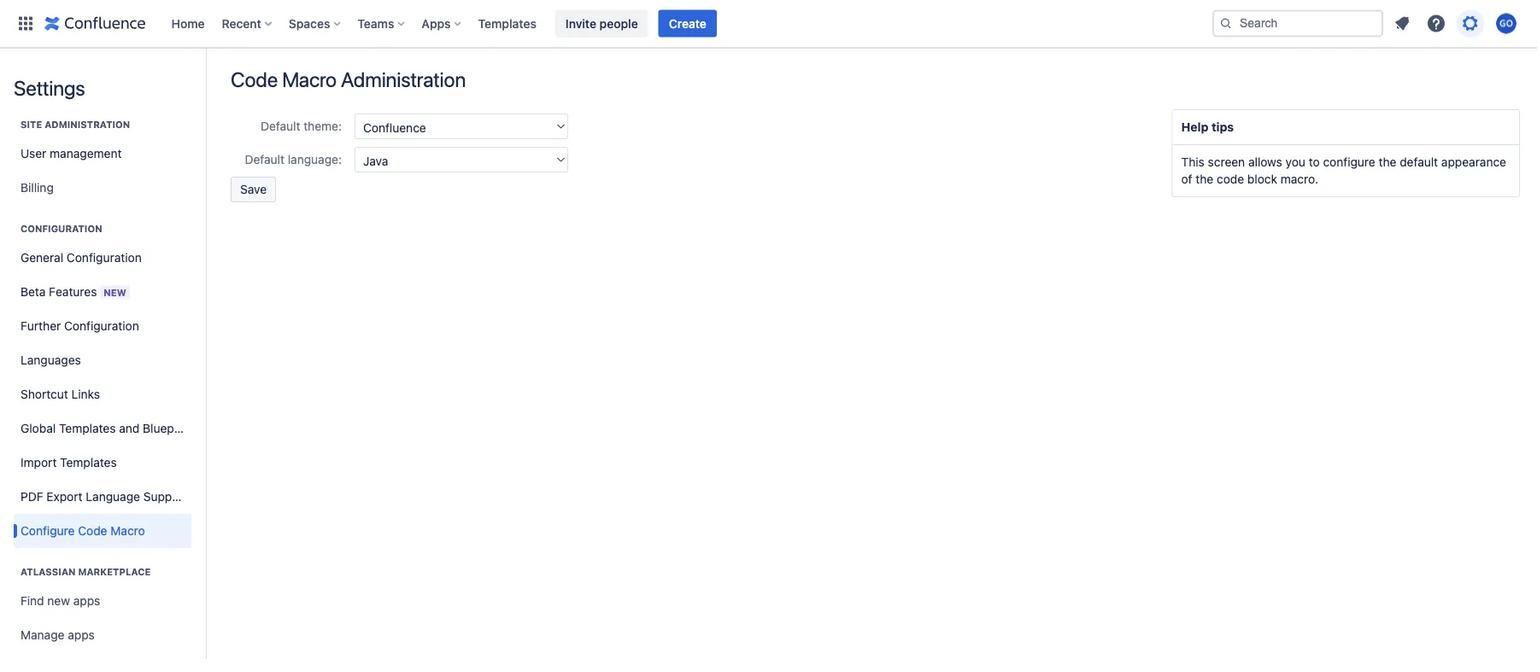Task type: vqa. For each thing, say whether or not it's contained in the screenshot.
General's Configuration
yes



Task type: locate. For each thing, give the bounding box(es) containing it.
invite people
[[566, 16, 638, 30]]

macro down language
[[111, 524, 145, 538]]

new
[[47, 594, 70, 609]]

manage apps link
[[14, 619, 191, 653]]

help
[[1182, 120, 1209, 134]]

global element
[[10, 0, 1209, 47]]

templates up pdf export language support link
[[60, 456, 117, 470]]

2 vertical spatial templates
[[60, 456, 117, 470]]

1 vertical spatial templates
[[59, 422, 116, 436]]

the left default
[[1379, 155, 1397, 169]]

2 vertical spatial configuration
[[64, 319, 139, 333]]

help tips
[[1182, 120, 1234, 134]]

people
[[600, 16, 638, 30]]

apps right manage at bottom
[[68, 629, 95, 643]]

theme:
[[304, 119, 342, 133]]

0 vertical spatial default
[[261, 119, 300, 133]]

find new apps
[[21, 594, 100, 609]]

general configuration link
[[14, 241, 191, 275]]

configuration
[[21, 223, 102, 235], [67, 251, 142, 265], [64, 319, 139, 333]]

1 horizontal spatial macro
[[282, 68, 337, 91]]

billing link
[[14, 171, 191, 205]]

1 vertical spatial macro
[[111, 524, 145, 538]]

blueprints
[[143, 422, 199, 436]]

templates
[[478, 16, 537, 30], [59, 422, 116, 436], [60, 456, 117, 470]]

home
[[171, 16, 205, 30]]

templates for import templates
[[60, 456, 117, 470]]

this screen allows you to configure the default appearance of the code block macro.
[[1182, 155, 1507, 186]]

export
[[46, 490, 83, 504]]

find
[[21, 594, 44, 609]]

1 vertical spatial default
[[245, 153, 285, 167]]

apps
[[73, 594, 100, 609], [68, 629, 95, 643]]

default
[[1400, 155, 1439, 169]]

macro up 'default theme:'
[[282, 68, 337, 91]]

1 horizontal spatial the
[[1379, 155, 1397, 169]]

billing
[[21, 181, 54, 195]]

0 horizontal spatial the
[[1196, 172, 1214, 186]]

block
[[1248, 172, 1278, 186]]

macro.
[[1281, 172, 1319, 186]]

general
[[21, 251, 63, 265]]

apps right the new
[[73, 594, 100, 609]]

default language:
[[245, 153, 342, 167]]

configuration up languages link
[[64, 319, 139, 333]]

to
[[1309, 155, 1320, 169]]

apps
[[422, 16, 451, 30]]

default down 'default theme:'
[[245, 153, 285, 167]]

further
[[21, 319, 61, 333]]

tips
[[1212, 120, 1234, 134]]

spaces button
[[284, 10, 347, 37]]

templates inside 'link'
[[478, 16, 537, 30]]

default
[[261, 119, 300, 133], [245, 153, 285, 167]]

screen
[[1208, 155, 1245, 169]]

manage
[[21, 629, 65, 643]]

atlassian marketplace group
[[14, 549, 191, 660]]

find new apps link
[[14, 585, 191, 619]]

templates down "links"
[[59, 422, 116, 436]]

spaces
[[289, 16, 330, 30]]

0 vertical spatial code
[[231, 68, 278, 91]]

import
[[21, 456, 57, 470]]

banner
[[0, 0, 1538, 48]]

0 vertical spatial templates
[[478, 16, 537, 30]]

the
[[1379, 155, 1397, 169], [1196, 172, 1214, 186]]

create
[[669, 16, 707, 30]]

home link
[[166, 10, 210, 37]]

default up default language:
[[261, 119, 300, 133]]

atlassian
[[21, 567, 76, 578]]

further configuration
[[21, 319, 139, 333]]

default for default theme:
[[261, 119, 300, 133]]

settings icon image
[[1461, 13, 1481, 34]]

configuration inside 'link'
[[64, 319, 139, 333]]

general configuration
[[21, 251, 142, 265]]

import templates
[[21, 456, 117, 470]]

default theme:
[[261, 119, 342, 133]]

beta features new
[[21, 285, 126, 299]]

1 vertical spatial configuration
[[67, 251, 142, 265]]

support
[[143, 490, 188, 504]]

macro
[[282, 68, 337, 91], [111, 524, 145, 538]]

1 horizontal spatial code
[[231, 68, 278, 91]]

configuration group
[[14, 205, 199, 554]]

create link
[[659, 10, 717, 37]]

pdf export language support link
[[14, 480, 191, 515]]

help icon image
[[1426, 13, 1447, 34]]

0 horizontal spatial code
[[78, 524, 107, 538]]

templates right apps popup button
[[478, 16, 537, 30]]

marketplace
[[78, 567, 151, 578]]

confluence image
[[44, 13, 146, 34], [44, 13, 146, 34]]

atlassian marketplace
[[21, 567, 151, 578]]

templates for global templates and blueprints
[[59, 422, 116, 436]]

the right the of
[[1196, 172, 1214, 186]]

banner containing home
[[0, 0, 1538, 48]]

site
[[21, 119, 42, 130]]

language:
[[288, 153, 342, 167]]

configuration up general
[[21, 223, 102, 235]]

invite people button
[[555, 10, 648, 37]]

None submit
[[231, 177, 276, 203]]

0 vertical spatial the
[[1379, 155, 1397, 169]]

1 vertical spatial code
[[78, 524, 107, 538]]

shortcut links link
[[14, 378, 191, 412]]

management
[[50, 147, 122, 161]]

pdf
[[21, 490, 43, 504]]

administration
[[45, 119, 130, 130]]

user management link
[[14, 137, 191, 171]]

pdf export language support
[[21, 490, 188, 504]]

Search field
[[1213, 10, 1384, 37]]

global
[[21, 422, 56, 436]]

configure
[[21, 524, 75, 538]]

1 vertical spatial the
[[1196, 172, 1214, 186]]

and
[[119, 422, 140, 436]]

recent
[[222, 16, 261, 30]]

code
[[231, 68, 278, 91], [78, 524, 107, 538]]

0 horizontal spatial macro
[[111, 524, 145, 538]]

templates link
[[473, 10, 542, 37]]

global templates and blueprints
[[21, 422, 199, 436]]

language
[[86, 490, 140, 504]]

appearance
[[1442, 155, 1507, 169]]

import templates link
[[14, 446, 191, 480]]

code down pdf export language support link
[[78, 524, 107, 538]]

code right collapse sidebar icon
[[231, 68, 278, 91]]

configuration up new
[[67, 251, 142, 265]]



Task type: describe. For each thing, give the bounding box(es) containing it.
code macro administration
[[231, 68, 466, 91]]

you
[[1286, 155, 1306, 169]]

manage apps
[[21, 629, 95, 643]]

invite
[[566, 16, 597, 30]]

default for default language:
[[245, 153, 285, 167]]

configuration for further
[[64, 319, 139, 333]]

further configuration link
[[14, 309, 191, 344]]

notification icon image
[[1392, 13, 1413, 34]]

administration
[[341, 68, 466, 91]]

teams button
[[352, 10, 411, 37]]

settings
[[14, 76, 85, 100]]

beta
[[21, 285, 46, 299]]

search image
[[1220, 17, 1233, 30]]

configuration for general
[[67, 251, 142, 265]]

0 vertical spatial configuration
[[21, 223, 102, 235]]

0 vertical spatial macro
[[282, 68, 337, 91]]

recent button
[[217, 10, 278, 37]]

code inside configuration group
[[78, 524, 107, 538]]

user
[[21, 147, 46, 161]]

your profile and preferences image
[[1497, 13, 1517, 34]]

1 vertical spatial apps
[[68, 629, 95, 643]]

site administration group
[[14, 101, 191, 210]]

appswitcher icon image
[[15, 13, 36, 34]]

this
[[1182, 155, 1205, 169]]

configure
[[1323, 155, 1376, 169]]

code
[[1217, 172, 1245, 186]]

languages
[[21, 353, 81, 368]]

configure code macro
[[21, 524, 145, 538]]

of
[[1182, 172, 1193, 186]]

macro inside configuration group
[[111, 524, 145, 538]]

configure code macro link
[[14, 515, 191, 549]]

shortcut links
[[21, 388, 100, 402]]

collapse sidebar image
[[186, 56, 224, 91]]

languages link
[[14, 344, 191, 378]]

teams
[[358, 16, 394, 30]]

links
[[71, 388, 100, 402]]

global templates and blueprints link
[[14, 412, 199, 446]]

allows
[[1249, 155, 1283, 169]]

site administration
[[21, 119, 130, 130]]

features
[[49, 285, 97, 299]]

shortcut
[[21, 388, 68, 402]]

0 vertical spatial apps
[[73, 594, 100, 609]]

apps button
[[417, 10, 468, 37]]

user management
[[21, 147, 122, 161]]

new
[[104, 287, 126, 298]]



